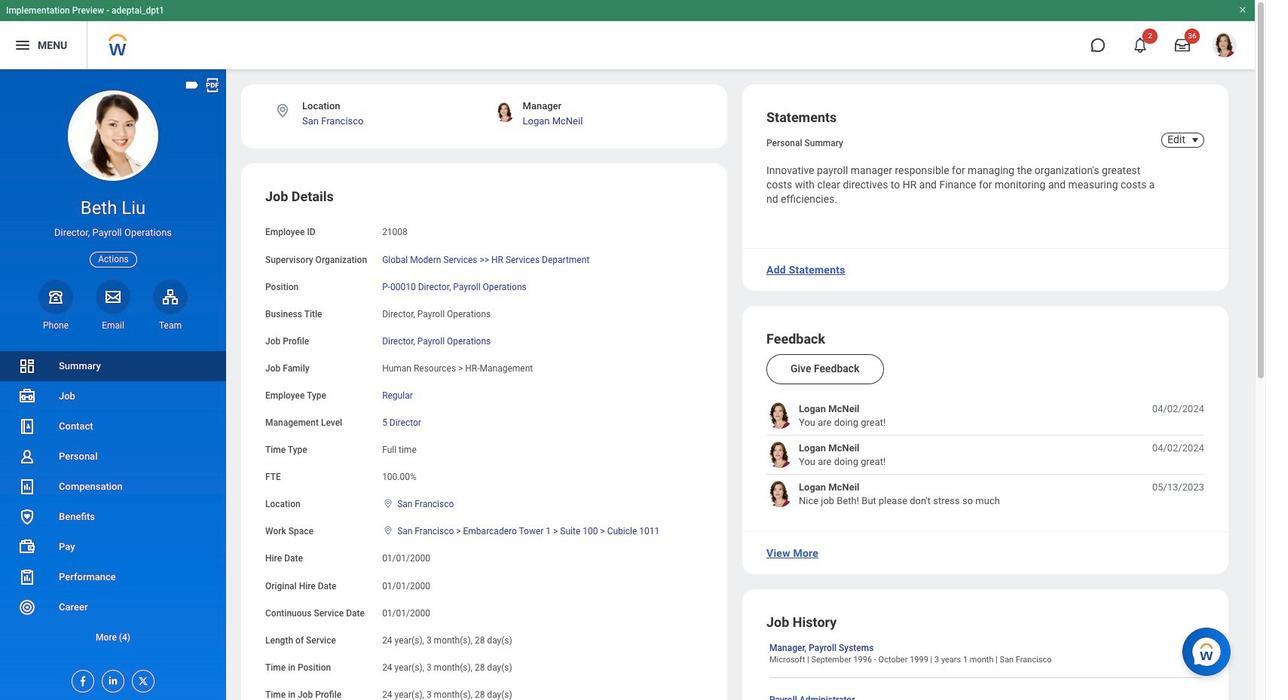 Task type: locate. For each thing, give the bounding box(es) containing it.
1 vertical spatial employee's photo (logan mcneil) image
[[767, 442, 793, 469]]

banner
[[0, 0, 1256, 69]]

view team image
[[161, 288, 179, 306]]

close environment banner image
[[1239, 5, 1248, 14]]

phone image
[[45, 288, 66, 306]]

1 horizontal spatial list
[[767, 403, 1205, 508]]

view printable version (pdf) image
[[204, 77, 221, 94]]

2 vertical spatial employee's photo (logan mcneil) image
[[767, 481, 793, 508]]

1 vertical spatial location image
[[382, 499, 394, 509]]

tag image
[[184, 77, 201, 94]]

linkedin image
[[103, 671, 119, 687]]

location image
[[274, 103, 291, 119], [382, 499, 394, 509], [382, 526, 394, 536]]

list
[[0, 351, 226, 653], [767, 403, 1205, 508]]

3 employee's photo (logan mcneil) image from the top
[[767, 481, 793, 508]]

performance image
[[18, 569, 36, 587]]

employee's photo (logan mcneil) image
[[767, 403, 793, 429], [767, 442, 793, 469], [767, 481, 793, 508]]

mail image
[[104, 288, 122, 306]]

full time element
[[382, 442, 417, 456]]

1 employee's photo (logan mcneil) image from the top
[[767, 403, 793, 429]]

personal image
[[18, 448, 36, 466]]

benefits image
[[18, 508, 36, 526]]

x image
[[133, 671, 149, 688]]

2 vertical spatial location image
[[382, 526, 394, 536]]

0 vertical spatial employee's photo (logan mcneil) image
[[767, 403, 793, 429]]

career image
[[18, 599, 36, 617]]

group
[[265, 188, 704, 701]]

compensation image
[[18, 478, 36, 496]]

justify image
[[14, 36, 32, 54]]

facebook image
[[72, 671, 89, 688]]



Task type: describe. For each thing, give the bounding box(es) containing it.
navigation pane region
[[0, 69, 226, 701]]

email beth liu element
[[96, 320, 130, 332]]

pay image
[[18, 538, 36, 557]]

contact image
[[18, 418, 36, 436]]

job image
[[18, 388, 36, 406]]

phone beth liu element
[[38, 320, 73, 332]]

team beth liu element
[[153, 320, 188, 332]]

0 vertical spatial location image
[[274, 103, 291, 119]]

caret down image
[[1187, 134, 1205, 146]]

notifications large image
[[1133, 38, 1148, 53]]

personal summary element
[[767, 135, 844, 149]]

2 employee's photo (logan mcneil) image from the top
[[767, 442, 793, 469]]

summary image
[[18, 357, 36, 376]]

inbox large image
[[1176, 38, 1191, 53]]

profile logan mcneil image
[[1213, 33, 1237, 60]]

0 horizontal spatial list
[[0, 351, 226, 653]]



Task type: vqa. For each thing, say whether or not it's contained in the screenshot.
tag image
yes



